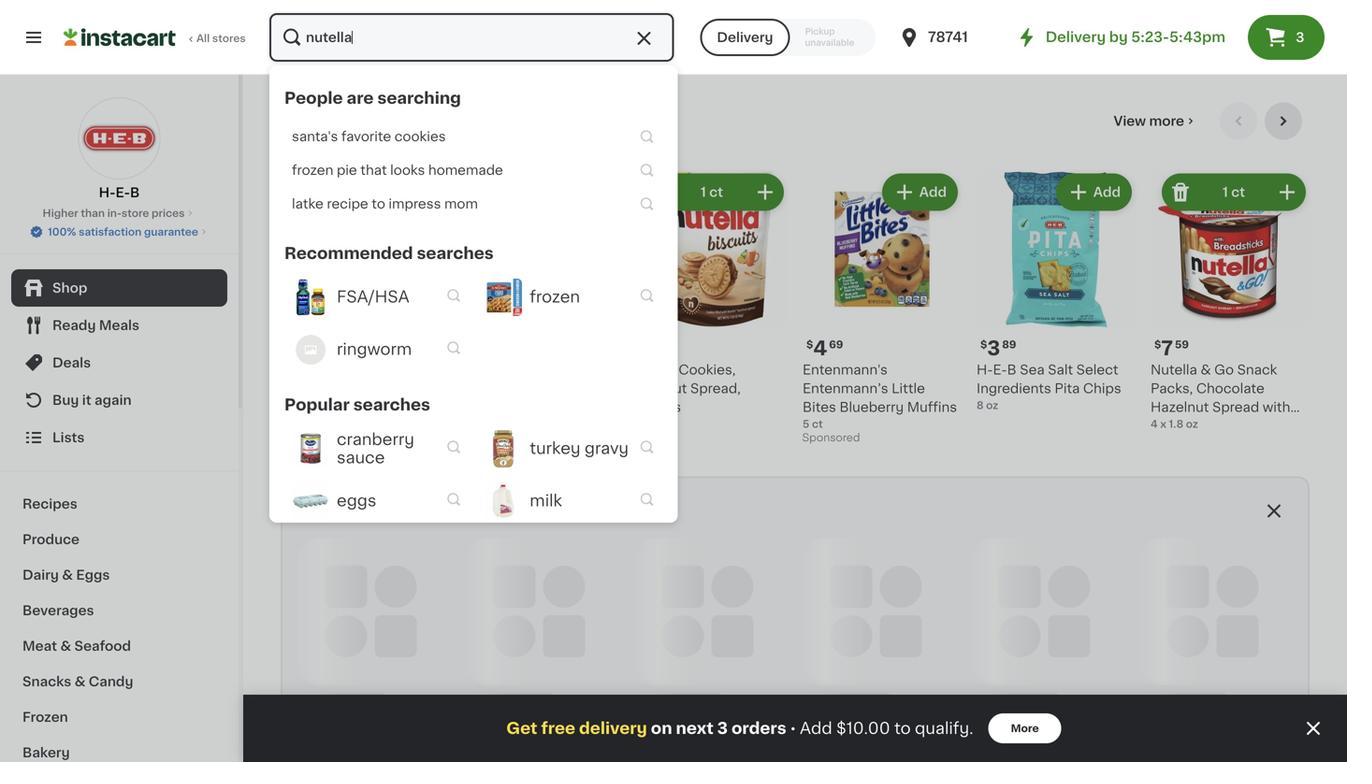 Task type: locate. For each thing, give the bounding box(es) containing it.
entenmann's
[[803, 364, 888, 377]]

1 horizontal spatial add button
[[884, 176, 957, 209]]

view
[[1114, 115, 1147, 128]]

product group containing 4
[[803, 170, 962, 449]]

3 $ from the left
[[981, 340, 988, 350]]

1 vertical spatial 3
[[988, 339, 1001, 359]]

many in stock
[[474, 5, 547, 16], [648, 5, 722, 16], [300, 24, 373, 34]]

1 horizontal spatial 1 ct
[[1223, 186, 1246, 199]]

to right the $10.00
[[895, 721, 911, 737]]

2 search list box from the top
[[285, 120, 663, 228]]

2 horizontal spatial stock
[[692, 5, 722, 16]]

delivery inside button
[[717, 31, 774, 44]]

0 horizontal spatial delivery
[[717, 31, 774, 44]]

snacks inside nutella & go snack packs, chocolate hazelnut spread with breadsticks, bulk snacks for kids
[[1151, 439, 1199, 452]]

7
[[1162, 339, 1174, 359]]

sponsored badge image
[[803, 19, 860, 30], [803, 434, 860, 444]]

1 horizontal spatial 1
[[1223, 186, 1229, 199]]

3 add button from the left
[[1058, 176, 1131, 209]]

$ 7 59
[[1155, 339, 1190, 359]]

sponsored badge image down '5'
[[803, 434, 860, 444]]

to inside search list box
[[372, 198, 386, 211]]

pie
[[337, 164, 357, 177]]

in
[[506, 5, 515, 16], [680, 5, 689, 16], [332, 24, 341, 34]]

0 horizontal spatial oz
[[305, 5, 317, 16]]

increment quantity of nutella & go snack packs, chocolate hazelnut spread with breadsticks, bulk snacks for kids image
[[1277, 181, 1299, 204]]

buy inside 'buy it again' link
[[52, 394, 79, 407]]

product group containing 7
[[1151, 170, 1310, 452]]

orders
[[732, 721, 787, 737]]

beverages link
[[11, 593, 227, 629]]

None search field
[[268, 11, 676, 64]]

0 horizontal spatial b
[[130, 186, 140, 199]]

free
[[541, 721, 576, 737]]

delivery by 5:23-5:43pm link
[[1016, 26, 1226, 49]]

h- down $ 3 89
[[977, 364, 994, 377]]

oz right 1.8
[[1187, 419, 1199, 430]]

1 $ from the left
[[459, 340, 466, 350]]

e- inside h-e-b sea salt select ingredients pita chips 8 oz
[[994, 364, 1008, 377]]

0 horizontal spatial ct
[[710, 186, 724, 199]]

1 vertical spatial buy
[[52, 394, 79, 407]]

0 vertical spatial 4
[[814, 339, 828, 359]]

1.8
[[1170, 419, 1184, 430]]

1 vertical spatial h-
[[977, 364, 994, 377]]

b up the store
[[130, 186, 140, 199]]

1 horizontal spatial delivery
[[1046, 30, 1107, 44]]

add button
[[362, 176, 434, 209], [884, 176, 957, 209], [1058, 176, 1131, 209]]

h-e-b logo image
[[78, 97, 161, 180]]

1 vertical spatial oz
[[987, 401, 999, 411]]

searches down mom
[[417, 246, 494, 262]]

buy it again
[[52, 394, 132, 407]]

on
[[651, 721, 673, 737]]

0 vertical spatial frozen
[[292, 164, 334, 177]]

0 vertical spatial searches
[[417, 246, 494, 262]]

stock
[[518, 5, 547, 16], [692, 5, 722, 16], [344, 24, 373, 34]]

ct right '5'
[[812, 419, 823, 430]]

1 for cookies,
[[701, 186, 707, 199]]

product group containing 1 ct
[[629, 170, 788, 432]]

1 ct for &
[[1223, 186, 1246, 199]]

cookies,
[[679, 364, 736, 377]]

0 horizontal spatial to
[[372, 198, 386, 211]]

hazelnut inside nutella cookies, hazelnut spread, biscuits
[[629, 382, 687, 396]]

nutella inside nutella cookies, hazelnut spread, biscuits
[[629, 364, 676, 377]]

& left the candy in the left bottom of the page
[[75, 676, 86, 689]]

many in stock button
[[455, 0, 614, 22], [629, 0, 788, 22]]

4 search list box from the top
[[285, 427, 663, 689]]

searches
[[417, 246, 494, 262], [354, 397, 431, 413]]

$ left the 59
[[1155, 340, 1162, 350]]

in-
[[107, 208, 122, 219]]

2 $ from the left
[[807, 340, 814, 350]]

ct left 'increment quantity of nutella & go snack packs, chocolate hazelnut spread with breadsticks, bulk snacks for kids' image
[[1232, 186, 1246, 199]]

frozen for frozen pie that looks homemade
[[292, 164, 334, 177]]

4 left 69 on the top of page
[[814, 339, 828, 359]]

0 horizontal spatial e-
[[116, 186, 130, 199]]

1 ct right the remove nutella cookies, hazelnut spread, biscuits image
[[701, 186, 724, 199]]

& left eggs
[[62, 569, 73, 582]]

nutella up biscuits
[[629, 364, 676, 377]]

0 horizontal spatial hazelnut
[[629, 382, 687, 396]]

0 vertical spatial oz
[[305, 5, 317, 16]]

1 ct for cookies,
[[701, 186, 724, 199]]

nutella cookies, hazelnut spread, biscuits button
[[629, 170, 788, 432]]

h-
[[99, 186, 116, 199], [977, 364, 994, 377]]

are
[[347, 90, 374, 106]]

0 vertical spatial sponsored badge image
[[803, 19, 860, 30]]

1 nutella from the left
[[629, 364, 676, 377]]

2 horizontal spatial many
[[648, 5, 677, 16]]

ct left increment quantity of nutella cookies, hazelnut spread, biscuits image
[[710, 186, 724, 199]]

search list box containing santa's favorite cookies
[[285, 120, 663, 228]]

$ left the 89
[[981, 340, 988, 350]]

2,
[[328, 49, 338, 59]]

&
[[1201, 364, 1212, 377], [62, 569, 73, 582], [60, 640, 71, 653], [75, 676, 86, 689]]

hazelnut up biscuits
[[629, 382, 687, 396]]

deals
[[52, 357, 91, 370]]

& left go
[[1201, 364, 1212, 377]]

seafood
[[74, 640, 131, 653]]

all stores link
[[64, 11, 247, 64]]

milk link
[[478, 479, 663, 524]]

meat & seafood
[[22, 640, 131, 653]]

milk
[[530, 494, 562, 509]]

4 x 1.8 oz
[[1151, 419, 1199, 430]]

$ inside $ 3 89
[[981, 340, 988, 350]]

oz inside h-e-b sea salt select ingredients pita chips 8 oz
[[987, 401, 999, 411]]

snacks down 4 x 1.8 oz on the bottom right
[[1151, 439, 1199, 452]]

0 vertical spatial b
[[130, 186, 140, 199]]

lists link
[[11, 419, 227, 457]]

$ down gluten-
[[459, 340, 466, 350]]

store
[[122, 208, 149, 219]]

packs,
[[1151, 382, 1194, 396]]

1 vertical spatial b
[[1008, 364, 1017, 377]]

0 vertical spatial e-
[[116, 186, 130, 199]]

search list box containing cranberry sauce
[[285, 427, 663, 689]]

sea
[[1021, 364, 1045, 377]]

homemade
[[429, 164, 503, 177]]

0 horizontal spatial frozen
[[292, 164, 334, 177]]

sponsored badge image inside the item carousel region
[[803, 434, 860, 444]]

1 vertical spatial frozen
[[530, 289, 580, 305]]

h- up 'higher than in-store prices' at the left top of page
[[99, 186, 116, 199]]

x
[[1161, 419, 1167, 430]]

0 vertical spatial to
[[372, 198, 386, 211]]

snacks down people at the left
[[281, 112, 356, 131]]

b up ingredients
[[1008, 364, 1017, 377]]

ingredients
[[977, 382, 1052, 396]]

popular searches group
[[285, 395, 663, 689]]

$
[[459, 340, 466, 350], [807, 340, 814, 350], [981, 340, 988, 350], [1155, 340, 1162, 350]]

b inside h-e-b sea salt select ingredients pita chips 8 oz
[[1008, 364, 1017, 377]]

product group
[[281, 0, 440, 78], [455, 0, 614, 60], [281, 170, 440, 432], [629, 170, 788, 432], [803, 170, 962, 449], [977, 170, 1136, 413], [1151, 170, 1310, 452]]

ringworm link
[[285, 328, 470, 373]]

0 horizontal spatial nutella
[[629, 364, 676, 377]]

$ inside $ 4 69
[[807, 340, 814, 350]]

higher than in-store prices
[[43, 208, 185, 219]]

0 vertical spatial 3
[[1297, 31, 1305, 44]]

1 vertical spatial 4
[[1151, 419, 1158, 430]]

stock for 1st many in stock button from the right
[[692, 5, 722, 16]]

& right meat
[[60, 640, 71, 653]]

1 horizontal spatial frozen
[[530, 289, 580, 305]]

buy left the it
[[52, 394, 79, 407]]

delivery by 5:23-5:43pm
[[1046, 30, 1226, 44]]

100%
[[48, 227, 76, 237]]

4 $ from the left
[[1155, 340, 1162, 350]]

1 1 ct from the left
[[701, 186, 724, 199]]

0 horizontal spatial many in stock button
[[455, 0, 614, 22]]

1 vertical spatial searches
[[354, 397, 431, 413]]

frequently bought together section
[[281, 477, 1310, 763]]

& inside nutella & go snack packs, chocolate hazelnut spread with breadsticks, bulk snacks for kids
[[1201, 364, 1212, 377]]

2 horizontal spatial 3
[[1297, 31, 1305, 44]]

1 horizontal spatial snacks
[[281, 112, 356, 131]]

latke
[[292, 198, 324, 211]]

2 horizontal spatial many in stock
[[648, 5, 722, 16]]

free
[[497, 318, 521, 329]]

0 vertical spatial h-
[[99, 186, 116, 199]]

chips
[[1084, 382, 1122, 396]]

produce link
[[11, 522, 227, 558]]

dairy
[[22, 569, 59, 582]]

1 ct
[[701, 186, 724, 199], [1223, 186, 1246, 199]]

0 horizontal spatial snacks
[[22, 676, 71, 689]]

product group containing 3
[[977, 170, 1136, 413]]

snacks up frozen
[[22, 676, 71, 689]]

1 1 from the left
[[701, 186, 707, 199]]

1 vertical spatial snacks
[[1151, 439, 1199, 452]]

5:23-
[[1132, 30, 1170, 44]]

service type group
[[701, 19, 876, 56]]

gluten-
[[457, 318, 497, 329]]

0 horizontal spatial h-
[[99, 186, 116, 199]]

sponsored badge image right 'delivery' button
[[803, 19, 860, 30]]

nutella up packs,
[[1151, 364, 1198, 377]]

oz right the "15.4"
[[305, 5, 317, 16]]

frozen inside people are searching group
[[292, 164, 334, 177]]

1 right the remove nutella & go snack packs, chocolate hazelnut spread with breadsticks, bulk snacks for kids image
[[1223, 186, 1229, 199]]

nutella for nutella & go snack packs, chocolate hazelnut spread with breadsticks, bulk snacks for kids
[[1151, 364, 1198, 377]]

2 vertical spatial 3
[[718, 721, 728, 737]]

2 nutella from the left
[[1151, 364, 1198, 377]]

delivery for delivery by 5:23-5:43pm
[[1046, 30, 1107, 44]]

meat & seafood link
[[11, 629, 227, 665]]

$ left 69 on the top of page
[[807, 340, 814, 350]]

1 ct left 'increment quantity of nutella & go snack packs, chocolate hazelnut spread with breadsticks, bulk snacks for kids' image
[[1223, 186, 1246, 199]]

1 horizontal spatial nutella
[[1151, 364, 1198, 377]]

$ 3 89
[[981, 339, 1017, 359]]

snacks for snacks
[[281, 112, 356, 131]]

to right recipe
[[372, 198, 386, 211]]

0 horizontal spatial 1
[[701, 186, 707, 199]]

3 search list box from the top
[[285, 275, 663, 380]]

b for h-e-b
[[130, 186, 140, 199]]

turkey gravy link
[[478, 427, 663, 472]]

4
[[814, 339, 828, 359], [1151, 419, 1158, 430]]

e- for h-e-b sea salt select ingredients pita chips 8 oz
[[994, 364, 1008, 377]]

e- down $ 3 89
[[994, 364, 1008, 377]]

2 vertical spatial oz
[[1187, 419, 1199, 430]]

for
[[1202, 439, 1220, 452]]

1 horizontal spatial stock
[[518, 5, 547, 16]]

2 sponsored badge image from the top
[[803, 434, 860, 444]]

3
[[1297, 31, 1305, 44], [988, 339, 1001, 359], [718, 721, 728, 737]]

search list box containing fsa/hsa
[[285, 275, 663, 380]]

1 horizontal spatial to
[[895, 721, 911, 737]]

snack
[[1238, 364, 1278, 377]]

remove nutella cookies, hazelnut spread, biscuits image
[[648, 181, 670, 204]]

1 vertical spatial sponsored badge image
[[803, 434, 860, 444]]

78741 button
[[899, 11, 1011, 64]]

hazelnut up 1.8
[[1151, 401, 1210, 414]]

$ inside the $ 7 59
[[1155, 340, 1162, 350]]

e-
[[116, 186, 130, 199], [994, 364, 1008, 377]]

1 horizontal spatial 3
[[988, 339, 1001, 359]]

buy for buy it again
[[52, 394, 79, 407]]

1 horizontal spatial many in stock button
[[629, 0, 788, 22]]

2 vertical spatial snacks
[[22, 676, 71, 689]]

1 many in stock button from the left
[[455, 0, 614, 22]]

search list box
[[285, 88, 663, 689], [285, 120, 663, 228], [285, 275, 663, 380], [285, 427, 663, 689]]

treatment tracker modal dialog
[[243, 695, 1348, 763]]

1 add button from the left
[[362, 176, 434, 209]]

0 horizontal spatial many in stock
[[300, 24, 373, 34]]

looks
[[390, 164, 425, 177]]

all
[[197, 33, 210, 44]]

hazelnut inside nutella & go snack packs, chocolate hazelnut spread with breadsticks, bulk snacks for kids
[[1151, 401, 1210, 414]]

people are searching
[[285, 90, 461, 106]]

$ 4 69
[[807, 339, 844, 359]]

1 horizontal spatial e-
[[994, 364, 1008, 377]]

oz right 8 on the bottom right of the page
[[987, 401, 999, 411]]

frozen inside recommended searches group
[[530, 289, 580, 305]]

$ for 3
[[981, 340, 988, 350]]

0 horizontal spatial add button
[[362, 176, 434, 209]]

1 horizontal spatial h-
[[977, 364, 994, 377]]

buy inside buy any 2, save $1 see eligible items
[[283, 49, 304, 59]]

1 vertical spatial e-
[[994, 364, 1008, 377]]

1 horizontal spatial buy
[[283, 49, 304, 59]]

frequently bought together
[[298, 505, 531, 521]]

select
[[1077, 364, 1119, 377]]

e- inside h-e-b link
[[116, 186, 130, 199]]

3 inside the item carousel region
[[988, 339, 1001, 359]]

0 horizontal spatial 3
[[718, 721, 728, 737]]

search list box for people are searching
[[285, 120, 663, 228]]

1 for &
[[1223, 186, 1229, 199]]

2 1 from the left
[[1223, 186, 1229, 199]]

to inside the treatment tracker modal dialog
[[895, 721, 911, 737]]

turkey
[[530, 441, 581, 457]]

deals link
[[11, 344, 227, 382]]

0 vertical spatial hazelnut
[[629, 382, 687, 396]]

1 horizontal spatial hazelnut
[[1151, 401, 1210, 414]]

oz
[[305, 5, 317, 16], [987, 401, 999, 411], [1187, 419, 1199, 430]]

1 vertical spatial hazelnut
[[1151, 401, 1210, 414]]

searches down chips,
[[354, 397, 431, 413]]

by
[[1110, 30, 1129, 44]]

0 vertical spatial buy
[[283, 49, 304, 59]]

buy up see
[[283, 49, 304, 59]]

delivery button
[[701, 19, 791, 56]]

$1
[[367, 49, 378, 59]]

party
[[344, 401, 379, 414]]

flavored,
[[281, 401, 341, 414]]

2 horizontal spatial snacks
[[1151, 439, 1199, 452]]

search list box containing people are searching
[[285, 88, 663, 689]]

1 search list box from the top
[[285, 88, 663, 689]]

2 add button from the left
[[884, 176, 957, 209]]

4 left x
[[1151, 419, 1158, 430]]

2 1 ct from the left
[[1223, 186, 1246, 199]]

e- for h-e-b
[[116, 186, 130, 199]]

nutella inside nutella & go snack packs, chocolate hazelnut spread with breadsticks, bulk snacks for kids
[[1151, 364, 1198, 377]]

1 vertical spatial to
[[895, 721, 911, 737]]

view more button
[[1107, 103, 1206, 140]]

biscuits
[[629, 401, 681, 414]]

$ for 7
[[1155, 340, 1162, 350]]

0 vertical spatial snacks
[[281, 112, 356, 131]]

e- up higher than in-store prices link on the left top of the page
[[116, 186, 130, 199]]

1 right the remove nutella cookies, hazelnut spread, biscuits image
[[701, 186, 707, 199]]

0 horizontal spatial stock
[[344, 24, 373, 34]]

h- for h-e-b sea salt select ingredients pita chips 8 oz
[[977, 364, 994, 377]]

0 horizontal spatial 1 ct
[[701, 186, 724, 199]]

1 horizontal spatial oz
[[987, 401, 999, 411]]

1 horizontal spatial ct
[[812, 419, 823, 430]]

add button for 3
[[1058, 176, 1131, 209]]

2 horizontal spatial add button
[[1058, 176, 1131, 209]]

2 horizontal spatial ct
[[1232, 186, 1246, 199]]

h- inside h-e-b sea salt select ingredients pita chips 8 oz
[[977, 364, 994, 377]]

2 horizontal spatial oz
[[1187, 419, 1199, 430]]

1 horizontal spatial b
[[1008, 364, 1017, 377]]

0 horizontal spatial buy
[[52, 394, 79, 407]]



Task type: vqa. For each thing, say whether or not it's contained in the screenshot.
ADD related to 2nd Add button from left
yes



Task type: describe. For each thing, give the bounding box(es) containing it.
nutella & go snack packs, chocolate hazelnut spread with breadsticks, bulk snacks for kids
[[1151, 364, 1291, 452]]

add button for 39
[[362, 176, 434, 209]]

latke recipe to impress mom link
[[285, 187, 663, 221]]

cranberry sauce
[[337, 432, 415, 466]]

bites
[[803, 401, 837, 414]]

impress
[[389, 198, 441, 211]]

eligible
[[304, 66, 342, 76]]

0 horizontal spatial in
[[332, 24, 341, 34]]

go
[[1215, 364, 1235, 377]]

tortilla
[[333, 364, 377, 377]]

100% satisfaction guarantee
[[48, 227, 198, 237]]

ct for &
[[1232, 186, 1246, 199]]

buy for buy any 2, save $1 see eligible items
[[283, 49, 304, 59]]

more
[[1150, 115, 1185, 128]]

frozen pie that looks homemade link
[[285, 154, 663, 187]]

size
[[382, 401, 410, 414]]

nutella for nutella cookies, hazelnut spread, biscuits
[[629, 364, 676, 377]]

muffins
[[908, 401, 958, 414]]

bakery link
[[11, 736, 227, 763]]

beverages
[[22, 605, 94, 618]]

ringworm
[[337, 342, 412, 358]]

see
[[281, 66, 301, 76]]

salt
[[1049, 364, 1074, 377]]

higher
[[43, 208, 78, 219]]

1 horizontal spatial many
[[474, 5, 503, 16]]

people are searching group
[[285, 88, 663, 228]]

higher than in-store prices link
[[43, 206, 196, 221]]

chocolate
[[1197, 382, 1265, 396]]

cookies
[[395, 130, 446, 143]]

6 39
[[291, 339, 321, 359]]

& for snacks
[[75, 676, 86, 689]]

1 horizontal spatial in
[[506, 5, 515, 16]]

pita
[[1055, 382, 1080, 396]]

delivery
[[579, 721, 648, 737]]

favorite
[[342, 130, 391, 143]]

ct inside entenmann's entenmann's little bites blueberry muffins 5 ct
[[812, 419, 823, 430]]

frequently
[[298, 505, 389, 521]]

stores
[[212, 33, 246, 44]]

shop link
[[11, 270, 227, 307]]

product group containing 6
[[281, 170, 440, 432]]

search list box for popular searches
[[285, 427, 663, 689]]

searches for popular searches
[[354, 397, 431, 413]]

& for nutella
[[1201, 364, 1212, 377]]

meat
[[22, 640, 57, 653]]

santa's favorite cookies link
[[285, 120, 663, 154]]

3 inside button
[[1297, 31, 1305, 44]]

0 horizontal spatial many
[[300, 24, 329, 34]]

5
[[803, 419, 810, 430]]

that
[[361, 164, 387, 177]]

recommended searches
[[285, 246, 494, 262]]

recommended searches group
[[285, 243, 663, 380]]

stock for 1st many in stock button from the left
[[518, 5, 547, 16]]

•
[[791, 721, 797, 736]]

cranberry sauce link
[[285, 427, 470, 472]]

recommended
[[285, 246, 413, 262]]

item carousel region
[[281, 103, 1310, 462]]

bulk
[[1236, 420, 1264, 433]]

snacks for snacks & candy
[[22, 676, 71, 689]]

together
[[458, 505, 531, 521]]

Search field
[[270, 13, 674, 62]]

89
[[1003, 340, 1017, 350]]

more button
[[989, 714, 1062, 744]]

$4.69 element
[[629, 337, 788, 361]]

snacks & candy link
[[11, 665, 227, 700]]

popular searches
[[285, 397, 431, 413]]

eggs link
[[285, 479, 470, 524]]

save
[[340, 49, 365, 59]]

search list box for recommended searches
[[285, 275, 663, 380]]

remove nutella & go snack packs, chocolate hazelnut spread with breadsticks, bulk snacks for kids image
[[1170, 181, 1193, 204]]

instacart logo image
[[64, 26, 176, 49]]

frozen
[[22, 711, 68, 724]]

0 horizontal spatial 4
[[814, 339, 828, 359]]

spread,
[[691, 382, 741, 396]]

frozen link
[[478, 275, 663, 320]]

1 horizontal spatial 4
[[1151, 419, 1158, 430]]

$ for 4
[[807, 340, 814, 350]]

eggs
[[337, 494, 377, 509]]

& for meat
[[60, 640, 71, 653]]

santa's
[[292, 130, 338, 143]]

mom
[[445, 198, 478, 211]]

1 horizontal spatial many in stock
[[474, 5, 547, 16]]

h- for h-e-b
[[99, 186, 116, 199]]

guarantee
[[144, 227, 198, 237]]

gravy
[[585, 441, 629, 457]]

prices
[[152, 208, 185, 219]]

with
[[1263, 401, 1291, 414]]

gluten-free
[[457, 318, 521, 329]]

2 many in stock button from the left
[[629, 0, 788, 22]]

delivery for delivery
[[717, 31, 774, 44]]

& for dairy
[[62, 569, 73, 582]]

dairy & eggs link
[[11, 558, 227, 593]]

searches for recommended searches
[[417, 246, 494, 262]]

3 inside the treatment tracker modal dialog
[[718, 721, 728, 737]]

qualify.
[[915, 721, 974, 737]]

2 horizontal spatial in
[[680, 5, 689, 16]]

1 sponsored badge image from the top
[[803, 19, 860, 30]]

3 button
[[1249, 15, 1325, 60]]

produce
[[22, 534, 80, 547]]

view more
[[1114, 115, 1185, 128]]

items
[[345, 66, 375, 76]]

nacho
[[281, 382, 324, 396]]

increment quantity of nutella cookies, hazelnut spread, biscuits image
[[754, 181, 777, 204]]

frozen pie that looks homemade
[[292, 164, 503, 177]]

shop
[[52, 282, 87, 295]]

ct for cookies,
[[710, 186, 724, 199]]

spread
[[1213, 401, 1260, 414]]

fsa/hsa
[[337, 289, 410, 305]]

frozen for frozen
[[530, 289, 580, 305]]

b for h-e-b sea salt select ingredients pita chips 8 oz
[[1008, 364, 1017, 377]]

product group containing 15.4 oz
[[281, 0, 440, 78]]

6
[[291, 339, 305, 359]]

product group containing many in stock
[[455, 0, 614, 60]]

chips,
[[380, 364, 422, 377]]

get free delivery on next 3 orders • add $10.00 to qualify.
[[507, 721, 974, 737]]

add inside the treatment tracker modal dialog
[[800, 721, 833, 737]]

buy it again link
[[11, 382, 227, 419]]

h-e-b link
[[78, 97, 161, 202]]

candy
[[89, 676, 133, 689]]

recipes link
[[11, 487, 227, 522]]

turkey gravy
[[530, 441, 629, 457]]



